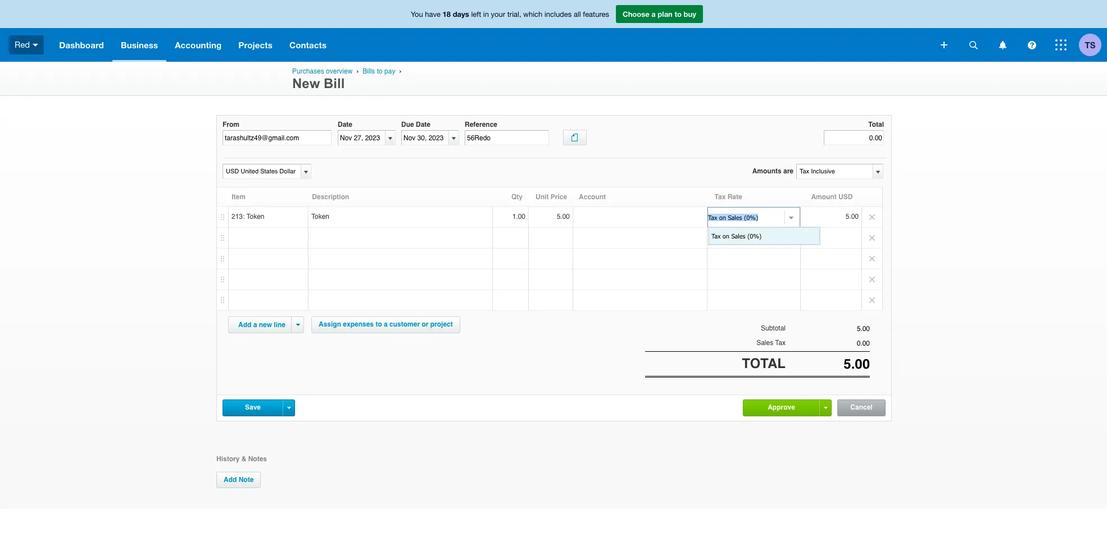 Task type: vqa. For each thing, say whether or not it's contained in the screenshot.
Reference
yes



Task type: describe. For each thing, give the bounding box(es) containing it.
your
[[491, 10, 505, 19]]

assign expenses to a customer or project link
[[311, 317, 460, 334]]

more approve options... image
[[824, 407, 828, 410]]

2 vertical spatial sales
[[757, 340, 773, 347]]

0 vertical spatial (0%)
[[751, 213, 765, 221]]

1 vertical spatial tax on sales (0%)
[[711, 233, 762, 240]]

overview
[[326, 67, 353, 75]]

tax rate
[[715, 193, 742, 201]]

delete line item image
[[862, 270, 882, 290]]

add a new line
[[238, 321, 286, 329]]

add note
[[224, 477, 254, 484]]

1 horizontal spatial svg image
[[941, 42, 948, 48]]

history & notes
[[216, 456, 267, 464]]

all
[[574, 10, 581, 19]]

1 delete line item image from the top
[[862, 207, 882, 228]]

customer
[[389, 321, 420, 329]]

1.00
[[512, 213, 525, 221]]

add a new line link
[[232, 318, 292, 333]]

amount usd
[[811, 193, 853, 201]]

red
[[15, 40, 30, 49]]

bill
[[324, 76, 345, 91]]

2 horizontal spatial svg image
[[969, 41, 978, 49]]

expenses
[[343, 321, 374, 329]]

1 token from the left
[[246, 213, 264, 221]]

add for add a new line
[[238, 321, 251, 329]]

new
[[292, 76, 320, 91]]

amounts are
[[752, 167, 794, 175]]

&
[[241, 456, 246, 464]]

red button
[[0, 28, 51, 62]]

which
[[523, 10, 542, 19]]

buy
[[684, 10, 696, 19]]

unit price
[[536, 193, 567, 201]]

are
[[783, 167, 794, 175]]

line
[[274, 321, 286, 329]]

2 delete line item image from the top
[[862, 228, 882, 248]]

accounting button
[[166, 28, 230, 62]]

a for line
[[253, 321, 257, 329]]

reference
[[465, 121, 497, 129]]

1 5.00 from the left
[[557, 213, 570, 221]]

approve link
[[744, 401, 819, 416]]

item
[[232, 193, 246, 201]]

1 vertical spatial on
[[723, 233, 729, 240]]

ts button
[[1079, 28, 1107, 62]]

add note link
[[216, 473, 261, 489]]

dashboard
[[59, 40, 104, 50]]

save link
[[223, 401, 283, 416]]

ts
[[1085, 40, 1096, 50]]

account
[[579, 193, 606, 201]]

1 horizontal spatial svg image
[[1028, 41, 1036, 49]]

choose a plan to buy
[[623, 10, 696, 19]]

plan
[[658, 10, 673, 19]]

description
[[312, 193, 349, 201]]

in
[[483, 10, 489, 19]]

from
[[223, 121, 239, 129]]

to inside purchases overview › bills to pay › new bill
[[377, 67, 383, 75]]

1 horizontal spatial a
[[384, 321, 388, 329]]

projects
[[238, 40, 273, 50]]

history
[[216, 456, 240, 464]]

cancel button
[[838, 401, 885, 416]]

dashboard link
[[51, 28, 112, 62]]

2 › from the left
[[399, 67, 402, 75]]

purchases overview link
[[292, 67, 353, 75]]

note
[[239, 477, 254, 484]]

add for add note
[[224, 477, 237, 484]]

assign
[[319, 321, 341, 329]]

total
[[868, 121, 884, 129]]

accounting
[[175, 40, 222, 50]]

features
[[583, 10, 609, 19]]

bills to pay link
[[363, 67, 395, 75]]



Task type: locate. For each thing, give the bounding box(es) containing it.
5.00 down the usd
[[846, 213, 859, 221]]

assign expenses to a customer or project
[[319, 321, 453, 329]]

svg image
[[969, 41, 978, 49], [941, 42, 948, 48], [33, 44, 38, 47]]

2 5.00 from the left
[[846, 213, 859, 221]]

› left bills
[[356, 67, 359, 75]]

a left plan
[[652, 10, 656, 19]]

on
[[723, 213, 730, 221], [723, 233, 729, 240]]

to left pay
[[377, 67, 383, 75]]

(0%)
[[751, 213, 765, 221], [747, 233, 762, 240]]

1 vertical spatial add
[[224, 477, 237, 484]]

None text field
[[223, 130, 332, 146], [223, 165, 299, 179], [786, 325, 870, 333], [786, 340, 870, 348], [223, 130, 332, 146], [223, 165, 299, 179], [786, 325, 870, 333], [786, 340, 870, 348]]

3 delete line item image from the top
[[862, 249, 882, 269]]

approve
[[768, 404, 795, 412]]

Date text field
[[338, 131, 385, 145]]

usd
[[839, 193, 853, 201]]

cancel
[[850, 404, 873, 412]]

unit
[[536, 193, 549, 201]]

date
[[338, 121, 352, 129], [416, 121, 431, 129]]

date up 'due date' text box
[[416, 121, 431, 129]]

you have 18 days left in your trial, which includes all features
[[411, 10, 609, 19]]

token down description
[[311, 213, 329, 221]]

18
[[443, 10, 451, 19]]

trial,
[[507, 10, 521, 19]]

0 horizontal spatial svg image
[[33, 44, 38, 47]]

total
[[742, 357, 786, 372]]

a left customer
[[384, 321, 388, 329]]

1 horizontal spatial date
[[416, 121, 431, 129]]

business button
[[112, 28, 166, 62]]

tax on sales (0%)
[[710, 213, 765, 221], [711, 233, 762, 240]]

svg image inside red popup button
[[33, 44, 38, 47]]

token
[[246, 213, 264, 221], [311, 213, 329, 221]]

banner
[[0, 0, 1107, 62]]

account cannot be edited for tracked items image
[[573, 207, 707, 226]]

213: token
[[232, 213, 264, 221]]

1 vertical spatial (0%)
[[747, 233, 762, 240]]

0 horizontal spatial 5.00
[[557, 213, 570, 221]]

2 horizontal spatial a
[[652, 10, 656, 19]]

1 vertical spatial to
[[377, 67, 383, 75]]

subtotal
[[761, 325, 786, 333]]

add left 'note'
[[224, 477, 237, 484]]

amounts
[[752, 167, 782, 175]]

choose
[[623, 10, 649, 19]]

a
[[652, 10, 656, 19], [384, 321, 388, 329], [253, 321, 257, 329]]

includes
[[545, 10, 572, 19]]

rate
[[728, 193, 742, 201]]

0 vertical spatial tax on sales (0%)
[[710, 213, 765, 221]]

sales tax
[[757, 340, 786, 347]]

sales
[[732, 213, 749, 221], [731, 233, 746, 240], [757, 340, 773, 347]]

to
[[675, 10, 682, 19], [377, 67, 383, 75], [376, 321, 382, 329]]

5.00 down 'price'
[[557, 213, 570, 221]]

left
[[471, 10, 481, 19]]

date up "date" text box
[[338, 121, 352, 129]]

due
[[401, 121, 414, 129]]

new
[[259, 321, 272, 329]]

Reference text field
[[465, 130, 549, 146]]

0 horizontal spatial add
[[224, 477, 237, 484]]

a for to
[[652, 10, 656, 19]]

notes
[[248, 456, 267, 464]]

0 horizontal spatial a
[[253, 321, 257, 329]]

2 horizontal spatial svg image
[[1055, 39, 1067, 51]]

a left new
[[253, 321, 257, 329]]

project
[[430, 321, 453, 329]]

1 horizontal spatial 5.00
[[846, 213, 859, 221]]

or
[[422, 321, 428, 329]]

tax
[[715, 193, 726, 201], [710, 213, 721, 221], [711, 233, 721, 240], [775, 340, 786, 347]]

1 › from the left
[[356, 67, 359, 75]]

more add line options... image
[[296, 324, 300, 327]]

add
[[238, 321, 251, 329], [224, 477, 237, 484]]

svg image
[[1055, 39, 1067, 51], [999, 41, 1006, 49], [1028, 41, 1036, 49]]

due date
[[401, 121, 431, 129]]

have
[[425, 10, 441, 19]]

contacts button
[[281, 28, 335, 62]]

0 horizontal spatial ›
[[356, 67, 359, 75]]

213:
[[232, 213, 245, 221]]

None text field
[[797, 165, 872, 179], [708, 208, 786, 227], [786, 357, 870, 373], [797, 165, 872, 179], [708, 208, 786, 227], [786, 357, 870, 373]]

purchases overview › bills to pay › new bill
[[292, 67, 403, 91]]

bills
[[363, 67, 375, 75]]

business
[[121, 40, 158, 50]]

› right pay
[[399, 67, 402, 75]]

amount
[[811, 193, 837, 201]]

4 delete line item image from the top
[[862, 291, 882, 311]]

banner containing ts
[[0, 0, 1107, 62]]

0 vertical spatial sales
[[732, 213, 749, 221]]

pay
[[384, 67, 395, 75]]

to right 'expenses'
[[376, 321, 382, 329]]

1 horizontal spatial ›
[[399, 67, 402, 75]]

you
[[411, 10, 423, 19]]

5.00
[[557, 213, 570, 221], [846, 213, 859, 221]]

0 vertical spatial to
[[675, 10, 682, 19]]

delete line item image
[[862, 207, 882, 228], [862, 228, 882, 248], [862, 249, 882, 269], [862, 291, 882, 311]]

qty
[[511, 193, 523, 201]]

1 horizontal spatial add
[[238, 321, 251, 329]]

price
[[551, 193, 567, 201]]

0 horizontal spatial token
[[246, 213, 264, 221]]

2 vertical spatial to
[[376, 321, 382, 329]]

2 token from the left
[[311, 213, 329, 221]]

1 vertical spatial sales
[[731, 233, 746, 240]]

add left new
[[238, 321, 251, 329]]

2 date from the left
[[416, 121, 431, 129]]

contacts
[[289, 40, 327, 50]]

token right 213:
[[246, 213, 264, 221]]

days
[[453, 10, 469, 19]]

projects button
[[230, 28, 281, 62]]

save
[[245, 404, 261, 412]]

1 horizontal spatial token
[[311, 213, 329, 221]]

0 vertical spatial add
[[238, 321, 251, 329]]

Total text field
[[824, 130, 884, 146]]

to left buy
[[675, 10, 682, 19]]

purchases
[[292, 67, 324, 75]]

1 date from the left
[[338, 121, 352, 129]]

›
[[356, 67, 359, 75], [399, 67, 402, 75]]

more save options... image
[[287, 407, 291, 410]]

0 vertical spatial on
[[723, 213, 730, 221]]

0 horizontal spatial date
[[338, 121, 352, 129]]

0 horizontal spatial svg image
[[999, 41, 1006, 49]]

Due Date text field
[[402, 131, 448, 145]]



